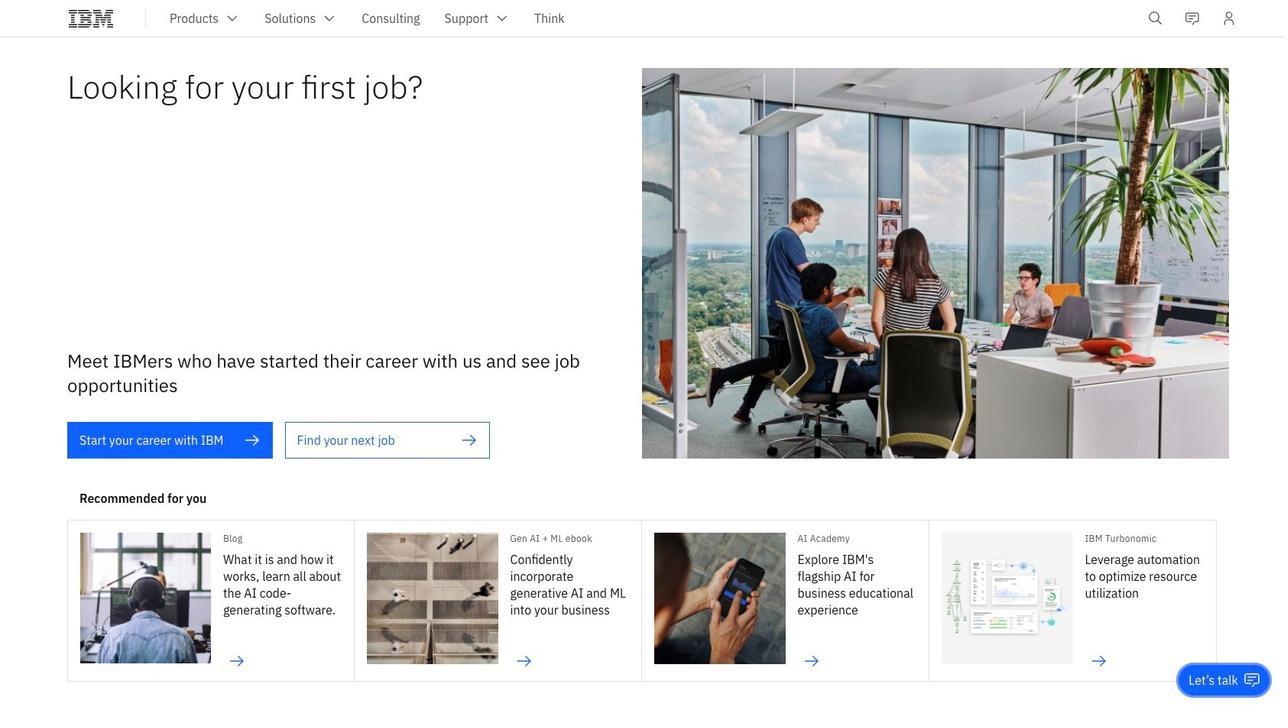 Task type: locate. For each thing, give the bounding box(es) containing it.
let's talk element
[[1190, 672, 1239, 689]]



Task type: vqa. For each thing, say whether or not it's contained in the screenshot.
Let's talk element
yes



